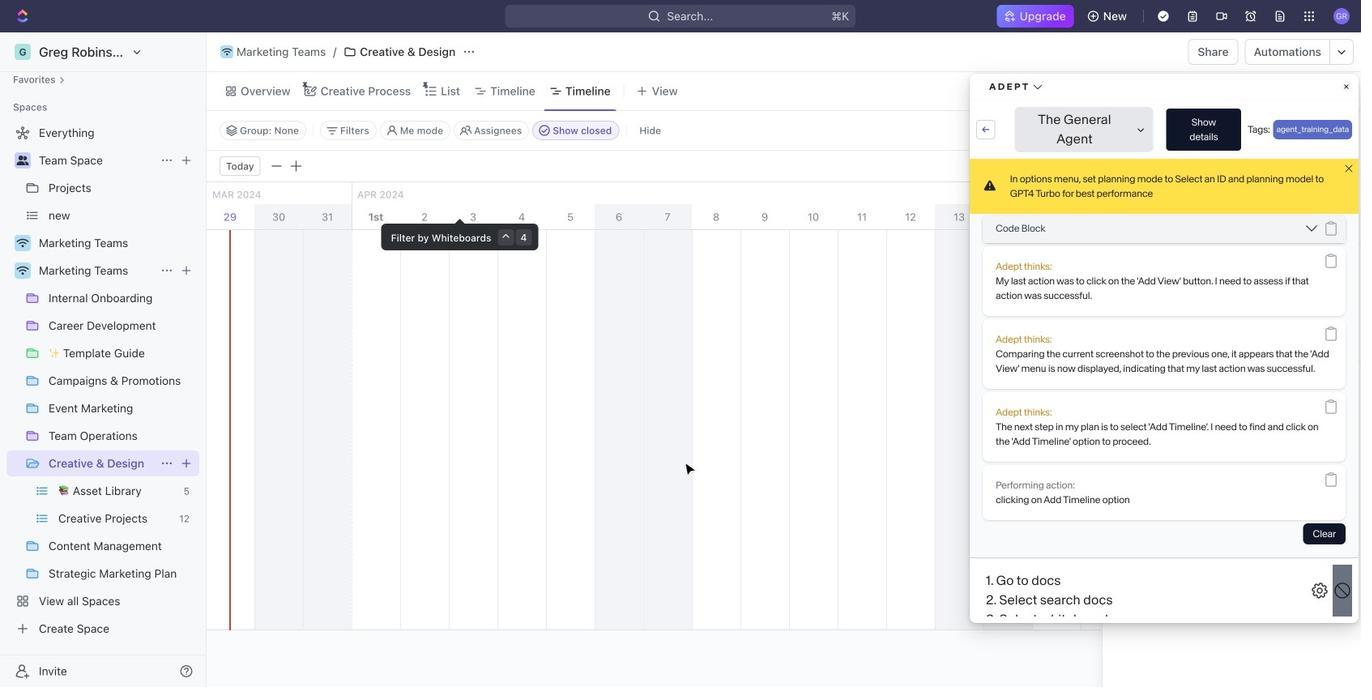 Task type: describe. For each thing, give the bounding box(es) containing it.
tree inside the sidebar navigation
[[6, 120, 199, 642]]

Search tasks... text field
[[1189, 118, 1352, 143]]

wifi image
[[222, 48, 232, 56]]

greg robinson's workspace, , element
[[15, 44, 31, 60]]

2 wifi image from the top
[[17, 266, 29, 275]]



Task type: locate. For each thing, give the bounding box(es) containing it.
1 wifi image from the top
[[17, 238, 29, 248]]

sidebar navigation
[[0, 32, 210, 687]]

None text field
[[1138, 160, 1344, 173]]

0 vertical spatial wifi image
[[17, 238, 29, 248]]

tree
[[6, 120, 199, 642]]

user group image
[[17, 156, 29, 165]]

1 vertical spatial wifi image
[[17, 266, 29, 275]]

wifi image
[[17, 238, 29, 248], [17, 266, 29, 275]]



Task type: vqa. For each thing, say whether or not it's contained in the screenshot.
wifi icon
yes



